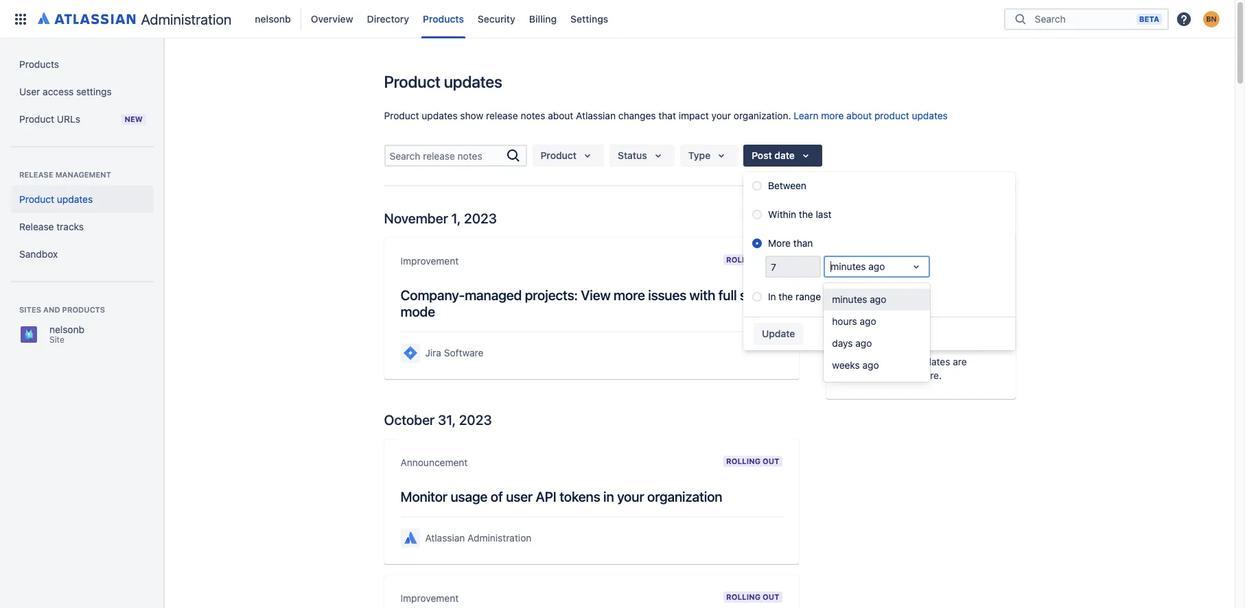 Task type: describe. For each thing, give the bounding box(es) containing it.
product button
[[532, 145, 604, 167]]

0 vertical spatial atlassian
[[576, 110, 616, 121]]

settings
[[76, 86, 112, 97]]

date
[[774, 150, 795, 161]]

impact
[[679, 110, 709, 121]]

user access settings link
[[11, 78, 154, 106]]

Search field
[[1031, 7, 1136, 31]]

product up search text field
[[384, 110, 419, 121]]

within the last
[[768, 209, 832, 220]]

changes
[[618, 110, 656, 121]]

products inside 'global navigation' element
[[423, 13, 464, 24]]

2023 for november 1, 2023
[[464, 211, 497, 226]]

in the range
[[768, 291, 821, 303]]

last
[[816, 209, 832, 220]]

open image
[[908, 259, 924, 275]]

user access settings
[[19, 86, 112, 97]]

product urls
[[19, 113, 80, 125]]

ago up hours ago at bottom right
[[870, 294, 886, 305]]

sites and products
[[19, 305, 105, 314]]

learn more about product updates link
[[794, 110, 948, 121]]

2 about from the left
[[846, 110, 872, 121]]

rolling out for organization
[[726, 457, 779, 466]]

atlassian administration image
[[402, 531, 418, 547]]

weeks
[[832, 360, 860, 371]]

monitor usage of user api tokens in your organization
[[400, 489, 722, 505]]

rolling out for screen
[[726, 255, 779, 264]]

october 31, 2023
[[384, 412, 492, 428]]

days ago
[[832, 338, 872, 349]]

hours
[[832, 316, 857, 327]]

access
[[43, 86, 74, 97]]

post
[[752, 150, 772, 161]]

october
[[384, 412, 435, 428]]

ago up check
[[855, 338, 872, 349]]

1 vertical spatial minutes ago
[[832, 294, 886, 305]]

days
[[832, 338, 853, 349]]

administration inside 'global navigation' element
[[141, 11, 232, 27]]

for
[[881, 370, 893, 381]]

0 vertical spatial products link
[[419, 8, 468, 30]]

updates left show
[[422, 110, 458, 121]]

administration banner
[[0, 0, 1235, 38]]

organization.
[[734, 110, 791, 121]]

status
[[618, 150, 647, 161]]

1 horizontal spatial your
[[711, 110, 731, 121]]

open datetime selection image
[[797, 148, 814, 164]]

sites
[[19, 305, 41, 314]]

new
[[125, 115, 143, 124]]

check
[[842, 356, 871, 368]]

3 out from the top
[[763, 593, 779, 602]]

product down user
[[19, 113, 54, 125]]

1,
[[451, 211, 461, 226]]

screen
[[740, 288, 781, 303]]

ago left open image
[[868, 261, 885, 272]]

1 horizontal spatial administration
[[468, 533, 531, 544]]

november
[[384, 211, 448, 226]]

with
[[689, 288, 715, 303]]

post date
[[752, 150, 795, 161]]

more inside "company-managed projects: view more issues with full screen mode"
[[614, 288, 645, 303]]

rolling for screen
[[726, 255, 761, 264]]

planned
[[842, 370, 878, 381]]

user
[[506, 489, 533, 505]]

api
[[536, 489, 556, 505]]

site
[[49, 335, 64, 345]]

ago left for on the right
[[862, 360, 879, 371]]

release tracks
[[19, 221, 84, 233]]

view
[[581, 288, 611, 303]]

weeks ago
[[832, 360, 879, 371]]

31,
[[438, 412, 456, 428]]

settings link
[[566, 8, 612, 30]]

updates right product
[[912, 110, 948, 121]]

0 vertical spatial more
[[821, 110, 844, 121]]

between
[[768, 180, 806, 191]]

projects:
[[525, 288, 578, 303]]

check out what updates are planned for the future.
[[842, 356, 967, 381]]

updates inside check out what updates are planned for the future.
[[914, 356, 950, 368]]

product updates link
[[11, 186, 154, 213]]

global navigation element
[[8, 0, 1004, 38]]

security link
[[474, 8, 519, 30]]

release management
[[19, 170, 111, 179]]

billing link
[[525, 8, 561, 30]]

product up release tracks
[[19, 194, 54, 205]]

product
[[874, 110, 909, 121]]

cloud
[[842, 255, 878, 270]]

settings
[[570, 13, 608, 24]]

roadmap
[[881, 255, 936, 270]]

update
[[762, 328, 795, 340]]

atlassian administration
[[425, 533, 531, 544]]

full
[[718, 288, 737, 303]]

rolling for organization
[[726, 457, 761, 466]]

more
[[768, 237, 791, 249]]

jira
[[425, 347, 441, 359]]

products
[[62, 305, 105, 314]]

future.
[[912, 370, 942, 381]]

the inside check out what updates are planned for the future.
[[895, 370, 910, 381]]



Task type: vqa. For each thing, say whether or not it's contained in the screenshot.
UPDATE
yes



Task type: locate. For each thing, give the bounding box(es) containing it.
nelsonb link
[[251, 8, 295, 30]]

0 horizontal spatial the
[[779, 291, 793, 303]]

0 vertical spatial improvement
[[400, 255, 459, 267]]

1 vertical spatial more
[[614, 288, 645, 303]]

type
[[688, 150, 710, 161]]

1 vertical spatial atlassian
[[425, 533, 465, 544]]

1 release from the top
[[19, 170, 53, 179]]

None radio
[[752, 181, 762, 191], [752, 210, 762, 220], [752, 292, 762, 302], [752, 181, 762, 191], [752, 210, 762, 220], [752, 292, 762, 302]]

products
[[423, 13, 464, 24], [19, 58, 59, 70]]

2 horizontal spatial the
[[895, 370, 910, 381]]

1 vertical spatial nelsonb
[[49, 324, 84, 336]]

1 vertical spatial rolling out
[[726, 457, 779, 466]]

0 horizontal spatial your
[[617, 489, 644, 505]]

are
[[953, 356, 967, 368]]

2023 right the 1,
[[464, 211, 497, 226]]

3 rolling out from the top
[[726, 593, 779, 602]]

nelsonb
[[255, 13, 291, 24], [49, 324, 84, 336]]

1 rolling from the top
[[726, 255, 761, 264]]

jira software
[[425, 347, 483, 359]]

organization
[[647, 489, 722, 505]]

update button
[[754, 323, 803, 345]]

updates up future.
[[914, 356, 950, 368]]

products left security at the left of page
[[423, 13, 464, 24]]

product updates down release management
[[19, 194, 93, 205]]

overview
[[311, 13, 353, 24]]

nelsonb site
[[49, 324, 84, 345]]

management
[[55, 170, 111, 179]]

atlassian left changes
[[576, 110, 616, 121]]

sandbox link
[[11, 241, 154, 268]]

1 vertical spatial release
[[19, 221, 54, 233]]

release
[[19, 170, 53, 179], [19, 221, 54, 233]]

release
[[486, 110, 518, 121]]

1 vertical spatial products link
[[11, 51, 154, 78]]

the right in
[[779, 291, 793, 303]]

1 vertical spatial improvement
[[400, 593, 459, 605]]

product
[[384, 72, 440, 91], [384, 110, 419, 121], [19, 113, 54, 125], [540, 150, 577, 161], [19, 194, 54, 205]]

1 vertical spatial the
[[779, 291, 793, 303]]

managed
[[465, 288, 522, 303]]

more right view
[[614, 288, 645, 303]]

0 vertical spatial minutes ago
[[831, 261, 885, 272]]

out for screen
[[763, 255, 779, 264]]

the for within
[[799, 209, 813, 220]]

updates up show
[[444, 72, 502, 91]]

2 vertical spatial the
[[895, 370, 910, 381]]

release left management
[[19, 170, 53, 179]]

security
[[478, 13, 515, 24]]

1 rolling out from the top
[[726, 255, 779, 264]]

products link up settings
[[11, 51, 154, 78]]

0 vertical spatial rolling
[[726, 255, 761, 264]]

1 horizontal spatial nelsonb
[[255, 13, 291, 24]]

out for organization
[[763, 457, 779, 466]]

user
[[19, 86, 40, 97]]

ago
[[868, 261, 885, 272], [870, 294, 886, 305], [860, 316, 876, 327], [855, 338, 872, 349], [862, 360, 879, 371]]

1 vertical spatial your
[[617, 489, 644, 505]]

0 horizontal spatial administration
[[141, 11, 232, 27]]

nelsonb for nelsonb site
[[49, 324, 84, 336]]

billing
[[529, 13, 557, 24]]

tokens
[[559, 489, 600, 505]]

announcement
[[400, 457, 468, 469]]

about left product
[[846, 110, 872, 121]]

of
[[491, 489, 503, 505]]

show
[[460, 110, 483, 121]]

atlassian right atlassian administration image at the bottom of page
[[425, 533, 465, 544]]

minutes up hours
[[831, 261, 866, 272]]

0 vertical spatial minutes
[[831, 261, 866, 272]]

1 vertical spatial products
[[19, 58, 59, 70]]

and
[[43, 305, 60, 314]]

administration down of
[[468, 533, 531, 544]]

ago right hours
[[860, 316, 876, 327]]

1 vertical spatial minutes
[[832, 294, 867, 305]]

1 vertical spatial product updates
[[19, 194, 93, 205]]

your right 'in'
[[617, 489, 644, 505]]

products link left security "link"
[[419, 8, 468, 30]]

more than
[[768, 237, 813, 249]]

cloud roadmap
[[842, 255, 936, 270]]

1 horizontal spatial about
[[846, 110, 872, 121]]

out
[[873, 356, 888, 368]]

None radio
[[752, 239, 762, 248]]

about right 'notes'
[[548, 110, 573, 121]]

0 vertical spatial products
[[423, 13, 464, 24]]

product right search image
[[540, 150, 577, 161]]

software
[[444, 347, 483, 359]]

jira software image
[[402, 345, 418, 362]]

minutes up hours ago at bottom right
[[832, 294, 867, 305]]

nelsonb down sites and products
[[49, 324, 84, 336]]

rolling out
[[726, 255, 779, 264], [726, 457, 779, 466], [726, 593, 779, 602]]

0 horizontal spatial about
[[548, 110, 573, 121]]

None field
[[767, 257, 820, 277]]

company-
[[400, 288, 465, 303]]

minutes
[[831, 261, 866, 272], [832, 294, 867, 305]]

release for release tracks
[[19, 221, 54, 233]]

range
[[795, 291, 821, 303]]

product updates show release notes about atlassian changes that impact your organization. learn more about product updates
[[384, 110, 948, 121]]

monitor
[[400, 489, 447, 505]]

0 vertical spatial product updates
[[384, 72, 502, 91]]

updates down management
[[57, 194, 93, 205]]

nelsonb for nelsonb
[[255, 13, 291, 24]]

the
[[799, 209, 813, 220], [779, 291, 793, 303], [895, 370, 910, 381]]

1 horizontal spatial products link
[[419, 8, 468, 30]]

0 vertical spatial the
[[799, 209, 813, 220]]

3 rolling from the top
[[726, 593, 761, 602]]

2 rolling from the top
[[726, 457, 761, 466]]

2 release from the top
[[19, 221, 54, 233]]

0 vertical spatial nelsonb
[[255, 13, 291, 24]]

out
[[763, 255, 779, 264], [763, 457, 779, 466], [763, 593, 779, 602]]

2 out from the top
[[763, 457, 779, 466]]

november 1, 2023
[[384, 211, 497, 226]]

within
[[768, 209, 796, 220]]

1 horizontal spatial products
[[423, 13, 464, 24]]

the left last
[[799, 209, 813, 220]]

1 vertical spatial 2023
[[459, 412, 492, 428]]

1 improvement from the top
[[400, 255, 459, 267]]

rolling
[[726, 255, 761, 264], [726, 457, 761, 466], [726, 593, 761, 602]]

help icon image
[[1176, 11, 1192, 27]]

post date button
[[743, 145, 822, 167]]

directory
[[367, 13, 409, 24]]

issues
[[648, 288, 686, 303]]

appswitcher icon image
[[12, 11, 29, 27]]

0 vertical spatial administration
[[141, 11, 232, 27]]

0 vertical spatial rolling out
[[726, 255, 779, 264]]

type button
[[680, 145, 738, 167]]

atlassian
[[576, 110, 616, 121], [425, 533, 465, 544]]

in
[[603, 489, 614, 505]]

overview link
[[307, 8, 357, 30]]

2 vertical spatial rolling out
[[726, 593, 779, 602]]

2 improvement from the top
[[400, 593, 459, 605]]

1 horizontal spatial product updates
[[384, 72, 502, 91]]

beta
[[1139, 14, 1159, 23]]

status button
[[609, 145, 674, 167]]

products up user
[[19, 58, 59, 70]]

your right the impact
[[711, 110, 731, 121]]

product updates up show
[[384, 72, 502, 91]]

administration link
[[33, 8, 237, 30]]

0 vertical spatial release
[[19, 170, 53, 179]]

more
[[821, 110, 844, 121], [614, 288, 645, 303]]

jira software image
[[402, 345, 418, 362]]

1 vertical spatial administration
[[468, 533, 531, 544]]

account image
[[1203, 11, 1220, 27]]

release up sandbox
[[19, 221, 54, 233]]

Search text field
[[385, 146, 505, 165]]

release tracks link
[[11, 213, 154, 241]]

atlassian administration image
[[402, 531, 418, 547]]

0 horizontal spatial products link
[[11, 51, 154, 78]]

nelsonb inside 'global navigation' element
[[255, 13, 291, 24]]

sandbox
[[19, 248, 58, 260]]

1 horizontal spatial more
[[821, 110, 844, 121]]

the down what
[[895, 370, 910, 381]]

toggle navigation image
[[151, 55, 181, 82]]

improvement down atlassian administration image at the bottom of page
[[400, 593, 459, 605]]

0 horizontal spatial products
[[19, 58, 59, 70]]

company-managed projects: view more issues with full screen mode
[[400, 288, 781, 320]]

0 vertical spatial your
[[711, 110, 731, 121]]

administration up toggle navigation icon
[[141, 11, 232, 27]]

mode
[[400, 304, 435, 320]]

the for in
[[779, 291, 793, 303]]

product down directory link
[[384, 72, 440, 91]]

more right learn
[[821, 110, 844, 121]]

what
[[890, 356, 912, 368]]

search image
[[505, 148, 521, 164]]

release for release management
[[19, 170, 53, 179]]

product inside dropdown button
[[540, 150, 577, 161]]

learn
[[794, 110, 819, 121]]

0 vertical spatial 2023
[[464, 211, 497, 226]]

your
[[711, 110, 731, 121], [617, 489, 644, 505]]

1 horizontal spatial the
[[799, 209, 813, 220]]

updates
[[444, 72, 502, 91], [422, 110, 458, 121], [912, 110, 948, 121], [57, 194, 93, 205], [914, 356, 950, 368]]

0 horizontal spatial nelsonb
[[49, 324, 84, 336]]

1 vertical spatial rolling
[[726, 457, 761, 466]]

tracks
[[56, 221, 84, 233]]

products link
[[419, 8, 468, 30], [11, 51, 154, 78]]

0 horizontal spatial atlassian
[[425, 533, 465, 544]]

search icon image
[[1012, 12, 1029, 26]]

2 vertical spatial out
[[763, 593, 779, 602]]

1 about from the left
[[548, 110, 573, 121]]

0 vertical spatial out
[[763, 255, 779, 264]]

1 horizontal spatial atlassian
[[576, 110, 616, 121]]

than
[[793, 237, 813, 249]]

product updates inside product updates link
[[19, 194, 93, 205]]

improvement up company-
[[400, 255, 459, 267]]

1 vertical spatial out
[[763, 457, 779, 466]]

2 rolling out from the top
[[726, 457, 779, 466]]

0 horizontal spatial product updates
[[19, 194, 93, 205]]

atlassian image
[[38, 10, 136, 26], [38, 10, 136, 26]]

1 out from the top
[[763, 255, 779, 264]]

hours ago
[[832, 316, 876, 327]]

usage
[[451, 489, 487, 505]]

2023 for october 31, 2023
[[459, 412, 492, 428]]

2 vertical spatial rolling
[[726, 593, 761, 602]]

2023 right 31,
[[459, 412, 492, 428]]

in
[[768, 291, 776, 303]]

that
[[658, 110, 676, 121]]

nelsonb left overview
[[255, 13, 291, 24]]

0 horizontal spatial more
[[614, 288, 645, 303]]



